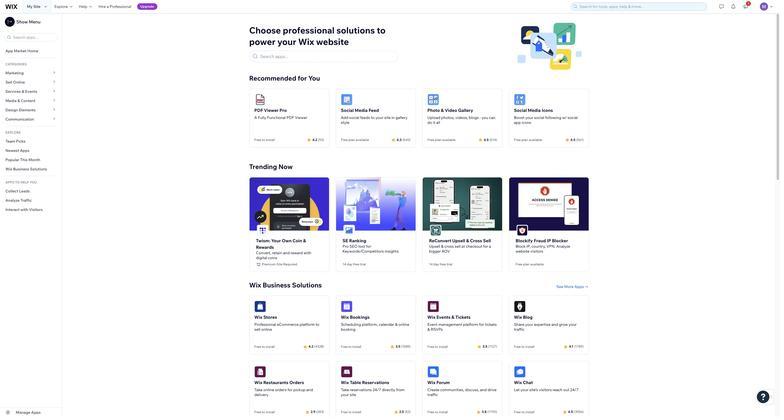 Task type: describe. For each thing, give the bounding box(es) containing it.
1
[[749, 2, 750, 5]]

sell inside reconvert upsell & cross sell upsell & cross sell at checkout for a bigger aov
[[455, 244, 461, 249]]

you
[[309, 74, 320, 82]]

(283)
[[317, 410, 324, 414]]

sidebar element
[[0, 13, 62, 417]]

4.2 (4328)
[[309, 345, 324, 349]]

management
[[439, 322, 463, 327]]

visitors inside wix chat let your site's visitors reach out 24/7
[[539, 388, 552, 392]]

(1790)
[[488, 410, 498, 414]]

free plan available for gallery
[[428, 138, 456, 142]]

search apps... field inside sidebar element
[[11, 34, 56, 41]]

social media feed add social feeds to your site in gallery style
[[341, 108, 408, 125]]

marketing link
[[0, 68, 62, 78]]

elements
[[19, 108, 36, 113]]

upload
[[428, 115, 441, 120]]

photos,
[[442, 115, 455, 120]]

wix for wix restaurants orders
[[255, 380, 263, 385]]

4.2 (93)
[[313, 138, 324, 142]]

analyze traffic link
[[0, 196, 62, 205]]

events inside wix events & tickets event management platform for tickets & rsvps
[[437, 315, 451, 320]]

wix for wix chat
[[515, 380, 522, 385]]

1 horizontal spatial business
[[263, 281, 291, 289]]

expertise
[[535, 322, 551, 327]]

& left cross
[[467, 238, 470, 243]]

& up management
[[452, 315, 455, 320]]

twism: your own coin & rewards convert, retain and reward with digital coins
[[256, 238, 312, 260]]

design elements
[[5, 108, 36, 113]]

sell online link
[[0, 78, 62, 87]]

available for add
[[356, 138, 369, 142]]

wix table reservations take reservations 24/7 directly from your site
[[341, 380, 405, 397]]

2 horizontal spatial apps
[[575, 284, 585, 289]]

analyze inside sidebar element
[[5, 198, 20, 203]]

media for social media icons
[[528, 108, 541, 113]]

for inside reconvert upsell & cross sell upsell & cross sell at checkout for a bigger aov
[[484, 244, 489, 249]]

leads
[[19, 189, 30, 194]]

communities,
[[441, 388, 465, 392]]

(1789)
[[575, 345, 584, 349]]

24/7 inside wix chat let your site's visitors reach out 24/7
[[571, 388, 579, 392]]

rewards
[[256, 245, 274, 250]]

free for wix restaurants orders
[[255, 410, 261, 414]]

3 social from the left
[[568, 115, 578, 120]]

& inside twism: your own coin & rewards convert, retain and reward with digital coins
[[303, 238, 306, 243]]

your inside choose professional solutions to power your wix website
[[278, 36, 297, 47]]

4.5 for photo & video gallery
[[484, 138, 489, 142]]

wix blog share your expertise and grow your traffic
[[515, 315, 577, 332]]

& left content
[[17, 98, 20, 103]]

3.5 (1585)
[[396, 345, 411, 349]]

& down reconvert
[[441, 244, 444, 249]]

trending now
[[249, 163, 293, 171]]

share
[[515, 322, 525, 327]]

reconvert
[[430, 238, 452, 243]]

videos,
[[456, 115, 468, 120]]

se
[[343, 238, 348, 243]]

orders
[[275, 388, 287, 392]]

wix chat let your site's visitors reach out 24/7
[[515, 380, 579, 392]]

hire a professional link
[[95, 0, 135, 13]]

a inside reconvert upsell & cross sell upsell & cross sell at checkout for a bigger aov
[[489, 244, 492, 249]]

coin
[[293, 238, 302, 243]]

photo & video gallery logo image
[[428, 94, 439, 105]]

recommended
[[249, 74, 297, 82]]

professional for stores
[[255, 322, 276, 327]]

icons
[[542, 108, 553, 113]]

free to install for reservations
[[341, 410, 362, 414]]

(574)
[[490, 138, 498, 142]]

site inside social media feed add social feeds to your site in gallery style
[[385, 115, 391, 120]]

sell online
[[5, 80, 25, 85]]

communication link
[[0, 115, 62, 124]]

take for wix restaurants orders
[[255, 388, 263, 392]]

see more apps button
[[557, 284, 589, 289]]

wix for wix table reservations
[[341, 380, 349, 385]]

2.9
[[311, 410, 316, 414]]

free to install for scheduling
[[341, 345, 362, 349]]

gallery
[[459, 108, 474, 113]]

media for social media feed
[[355, 108, 368, 113]]

install for professional
[[266, 345, 275, 349]]

& inside "photo & video gallery upload photos, videos, blogs - you can do it all"
[[441, 108, 444, 113]]

to for wix chat
[[522, 410, 525, 414]]

manage apps link
[[0, 408, 62, 417]]

wix for wix forum
[[428, 380, 436, 385]]

blog
[[523, 315, 533, 320]]

visitors inside blockify fraud ip blocker block ip, country, vpn. analyze website visitors
[[531, 249, 544, 254]]

wix table reservations logo image
[[341, 366, 353, 378]]

free for se
[[354, 262, 360, 266]]

cross
[[471, 238, 483, 243]]

your inside wix table reservations take reservations 24/7 directly from your site
[[341, 392, 349, 397]]

help
[[20, 180, 29, 184]]

install for orders
[[266, 410, 275, 414]]

free to install for pro
[[255, 138, 275, 142]]

orders
[[290, 380, 304, 385]]

trending
[[249, 163, 277, 171]]

to
[[15, 180, 20, 184]]

app
[[5, 48, 13, 53]]

market
[[14, 48, 27, 53]]

collect leads link
[[0, 187, 62, 196]]

upgrade
[[140, 4, 154, 8]]

help
[[79, 4, 87, 9]]

install for pro
[[266, 138, 275, 142]]

events inside sidebar element
[[25, 89, 37, 94]]

drive
[[488, 388, 497, 392]]

4.3 (540)
[[397, 138, 411, 142]]

wix forum create communities, discuss, and drive traffic
[[428, 380, 497, 397]]

pdf viewer pro logo image
[[255, 94, 266, 105]]

with inside 'link'
[[20, 207, 28, 212]]

your right 'grow'
[[569, 322, 577, 327]]

functional
[[267, 115, 286, 120]]

install for let
[[526, 410, 535, 414]]

free plan available down ip,
[[516, 262, 544, 266]]

available down country,
[[531, 262, 544, 266]]

14 day free trial for se
[[343, 262, 366, 266]]

platform,
[[362, 322, 378, 327]]

to for wix bookings
[[349, 345, 352, 349]]

(52)
[[405, 410, 411, 414]]

ip,
[[527, 244, 531, 249]]

social inside social media feed add social feeds to your site in gallery style
[[349, 115, 360, 120]]

to inside "wix stores professional ecommerce platform to sell online"
[[316, 322, 320, 327]]

forum
[[437, 380, 450, 385]]

premium site required
[[262, 262, 297, 266]]

calendar
[[379, 322, 395, 327]]

services & events link
[[0, 87, 62, 96]]

4.2 for wix bookings
[[309, 345, 314, 349]]

app market home link
[[0, 46, 62, 56]]

0 vertical spatial a
[[107, 4, 109, 9]]

-
[[480, 115, 481, 120]]

install for share
[[526, 345, 535, 349]]

pro for pdf viewer pro
[[280, 108, 287, 113]]

your inside wix chat let your site's visitors reach out 24/7
[[521, 388, 529, 392]]

1 vertical spatial solutions
[[292, 281, 322, 289]]

scheduling
[[341, 322, 361, 327]]

collect
[[5, 189, 18, 194]]

grow
[[559, 322, 568, 327]]

wix stores professional ecommerce platform to sell online
[[255, 315, 320, 332]]

free to install for &
[[428, 345, 448, 349]]

14 for reconvert
[[430, 262, 433, 266]]

wix bookings logo image
[[341, 301, 353, 312]]

to inside social media feed add social feeds to your site in gallery style
[[371, 115, 375, 120]]

free for pdf viewer pro
[[255, 138, 261, 142]]

categories
[[5, 62, 27, 66]]

install for scheduling
[[353, 345, 362, 349]]

0 vertical spatial upsell
[[453, 238, 466, 243]]

wix restaurants orders logo image
[[255, 366, 266, 378]]

1 vertical spatial search apps... field
[[259, 51, 395, 62]]

social for social media icons
[[515, 108, 527, 113]]

0 horizontal spatial pdf
[[255, 108, 263, 113]]

twism: your own coin & rewards icon image
[[258, 225, 268, 236]]

online inside wix restaurants orders take online orders for pickup and delivery
[[264, 388, 274, 392]]

free for wix forum
[[428, 410, 435, 414]]

0 horizontal spatial upsell
[[430, 244, 441, 249]]

manage
[[16, 410, 30, 415]]

wix for wix events & tickets
[[428, 315, 436, 320]]

delivery
[[255, 392, 269, 397]]

& left 'rsvps'
[[428, 327, 430, 332]]

take for wix table reservations
[[341, 388, 349, 392]]

free for wix events & tickets
[[428, 345, 435, 349]]

1 vertical spatial pdf
[[287, 115, 294, 120]]

premium
[[262, 262, 276, 266]]

wix chat logo image
[[515, 366, 526, 378]]

home
[[27, 48, 38, 53]]

explore
[[54, 4, 68, 9]]

free plan available for boost
[[515, 138, 543, 142]]

and inside wix forum create communities, discuss, and drive traffic
[[481, 388, 487, 392]]

following
[[546, 115, 562, 120]]

to for wix table reservations
[[349, 410, 352, 414]]

wix business solutions link
[[0, 165, 62, 174]]

for inside wix events & tickets event management platform for tickets & rsvps
[[480, 322, 485, 327]]



Task type: vqa. For each thing, say whether or not it's contained in the screenshot.


Task type: locate. For each thing, give the bounding box(es) containing it.
1 horizontal spatial take
[[341, 388, 349, 392]]

popular
[[5, 157, 19, 162]]

cross
[[445, 244, 454, 249]]

1 vertical spatial website
[[516, 249, 530, 254]]

1 vertical spatial visitors
[[539, 388, 552, 392]]

1 vertical spatial business
[[263, 281, 291, 289]]

wix inside wix events & tickets event management platform for tickets & rsvps
[[428, 315, 436, 320]]

free down keywords/competitors at the bottom of the page
[[354, 262, 360, 266]]

1 vertical spatial events
[[437, 315, 451, 320]]

free to install down 'rsvps'
[[428, 345, 448, 349]]

website inside choose professional solutions to power your wix website
[[316, 36, 349, 47]]

media
[[5, 98, 17, 103], [355, 108, 368, 113], [528, 108, 541, 113]]

2 platform from the left
[[464, 322, 479, 327]]

app market home
[[5, 48, 38, 53]]

1 social from the left
[[341, 108, 354, 113]]

online right the calendar on the bottom of the page
[[399, 322, 410, 327]]

0 horizontal spatial take
[[255, 388, 263, 392]]

2 4.5 from the left
[[571, 138, 576, 142]]

out
[[564, 388, 570, 392]]

my
[[27, 4, 33, 9]]

3.5 for platform,
[[396, 345, 401, 349]]

available for gallery
[[443, 138, 456, 142]]

to for wix forum
[[435, 410, 439, 414]]

wix left the table
[[341, 380, 349, 385]]

media inside social media feed add social feeds to your site in gallery style
[[355, 108, 368, 113]]

day for se
[[347, 262, 353, 266]]

2 horizontal spatial social
[[568, 115, 578, 120]]

blockify
[[516, 238, 533, 243]]

sell right cross
[[484, 238, 491, 243]]

free to install for professional
[[255, 345, 275, 349]]

fraud
[[534, 238, 546, 243]]

take inside wix restaurants orders take online orders for pickup and delivery
[[255, 388, 263, 392]]

free to install down booking on the bottom left
[[341, 345, 362, 349]]

free for social media feed
[[341, 138, 348, 142]]

analyze down blocker
[[557, 244, 571, 249]]

4.5 left (561)
[[571, 138, 576, 142]]

free down 'rsvps'
[[428, 345, 435, 349]]

for left you
[[298, 74, 307, 82]]

wix inside wix forum create communities, discuss, and drive traffic
[[428, 380, 436, 385]]

wix inside wix blog share your expertise and grow your traffic
[[515, 315, 522, 320]]

0 horizontal spatial 14 day free trial
[[343, 262, 366, 266]]

menu
[[29, 19, 41, 25]]

site down the table
[[350, 392, 356, 397]]

0 horizontal spatial professional
[[110, 4, 131, 9]]

2 vertical spatial apps
[[31, 410, 41, 415]]

viewer right "functional"
[[295, 115, 308, 120]]

and left 'grow'
[[552, 322, 559, 327]]

platform inside wix events & tickets event management platform for tickets & rsvps
[[464, 322, 479, 327]]

free for reconvert
[[440, 262, 446, 266]]

analyze traffic
[[5, 198, 32, 203]]

blockify fraud ip blocker icon image
[[518, 225, 528, 236]]

2 day from the left
[[434, 262, 439, 266]]

0 horizontal spatial site
[[33, 4, 41, 9]]

twism:
[[256, 238, 271, 243]]

1 vertical spatial professional
[[255, 322, 276, 327]]

1 social from the left
[[349, 115, 360, 120]]

se ranking icon image
[[344, 225, 355, 236]]

4.2 for social media feed
[[313, 138, 317, 142]]

and left drive
[[481, 388, 487, 392]]

social
[[341, 108, 354, 113], [515, 108, 527, 113]]

install for create
[[439, 410, 448, 414]]

with right reward
[[304, 251, 312, 255]]

0 vertical spatial 4.2
[[313, 138, 317, 142]]

digital
[[256, 255, 267, 260]]

1 horizontal spatial solutions
[[292, 281, 322, 289]]

can
[[490, 115, 496, 120]]

1 vertical spatial upsell
[[430, 244, 441, 249]]

1 vertical spatial pro
[[343, 244, 349, 249]]

w/
[[563, 115, 567, 120]]

reconvert upsell & cross sell icon image
[[431, 225, 441, 236]]

media inside sidebar element
[[5, 98, 17, 103]]

social up add at left top
[[341, 108, 354, 113]]

it
[[433, 120, 436, 125]]

1 vertical spatial traffic
[[428, 392, 438, 397]]

1 vertical spatial 4.2
[[309, 345, 314, 349]]

0 vertical spatial visitors
[[531, 249, 544, 254]]

Search for tools, apps, help & more... field
[[578, 3, 706, 10]]

0 horizontal spatial a
[[107, 4, 109, 9]]

site
[[385, 115, 391, 120], [350, 392, 356, 397]]

0 vertical spatial sell
[[455, 244, 461, 249]]

0 vertical spatial pro
[[280, 108, 287, 113]]

wix inside choose professional solutions to power your wix website
[[299, 36, 314, 47]]

0 horizontal spatial search apps... field
[[11, 34, 56, 41]]

website down solutions
[[316, 36, 349, 47]]

day down bigger
[[434, 262, 439, 266]]

1 horizontal spatial free
[[440, 262, 446, 266]]

install down expertise at the right bottom of page
[[526, 345, 535, 349]]

free down the a
[[255, 138, 261, 142]]

free for wix bookings
[[341, 345, 348, 349]]

interact with visitors link
[[0, 205, 62, 214]]

pro inside se ranking pro seo tool for keywords/competitors insights
[[343, 244, 349, 249]]

1 vertical spatial site
[[350, 392, 356, 397]]

plan down all
[[435, 138, 442, 142]]

1 vertical spatial sell
[[484, 238, 491, 243]]

blockify fraud ip blocker poster image
[[510, 178, 589, 231]]

wix business solutions
[[5, 167, 47, 172], [249, 281, 322, 289]]

take left reservations
[[341, 388, 349, 392]]

day down seo
[[347, 262, 353, 266]]

and right retain
[[283, 251, 290, 255]]

reward
[[291, 251, 303, 255]]

services & events
[[5, 89, 37, 94]]

professional right hire
[[110, 4, 131, 9]]

wix forum logo image
[[428, 366, 439, 378]]

1 horizontal spatial traffic
[[515, 327, 525, 332]]

free to install down share
[[515, 345, 535, 349]]

free plan available
[[341, 138, 369, 142], [428, 138, 456, 142], [515, 138, 543, 142], [516, 262, 544, 266]]

free down 'create' on the bottom right
[[428, 410, 435, 414]]

free to install for share
[[515, 345, 535, 349]]

aov
[[442, 249, 450, 254]]

create
[[428, 388, 440, 392]]

wix stores logo image
[[255, 301, 266, 312]]

install up wix restaurants orders logo
[[266, 345, 275, 349]]

& right the calendar on the bottom of the page
[[395, 322, 398, 327]]

collect leads
[[5, 189, 30, 194]]

free for wix chat
[[515, 410, 521, 414]]

fully
[[258, 115, 266, 120]]

free plan available down style
[[341, 138, 369, 142]]

1 horizontal spatial 4.5
[[571, 138, 576, 142]]

free plan available for add
[[341, 138, 369, 142]]

free to install down fully
[[255, 138, 275, 142]]

booking
[[341, 327, 356, 332]]

2 14 from the left
[[430, 262, 433, 266]]

(540)
[[403, 138, 411, 142]]

media left icons
[[528, 108, 541, 113]]

pdf right "functional"
[[287, 115, 294, 120]]

search apps... field up home
[[11, 34, 56, 41]]

sell inside reconvert upsell & cross sell upsell & cross sell at checkout for a bigger aov
[[484, 238, 491, 243]]

newest apps link
[[0, 146, 62, 155]]

style
[[341, 120, 350, 125]]

1 platform from the left
[[300, 322, 315, 327]]

3.5 (1127)
[[483, 345, 498, 349]]

0 vertical spatial professional
[[110, 4, 131, 9]]

0 horizontal spatial trial
[[360, 262, 366, 266]]

apps right manage
[[31, 410, 41, 415]]

install down 'rsvps'
[[439, 345, 448, 349]]

1 horizontal spatial 14
[[430, 262, 433, 266]]

day
[[347, 262, 353, 266], [434, 262, 439, 266]]

business down premium site required in the bottom left of the page
[[263, 281, 291, 289]]

free to install down delivery at the left bottom
[[255, 410, 275, 414]]

0 horizontal spatial solutions
[[30, 167, 47, 172]]

1 horizontal spatial events
[[437, 315, 451, 320]]

and inside twism: your own coin & rewards convert, retain and reward with digital coins
[[283, 251, 290, 255]]

trial for ranking
[[360, 262, 366, 266]]

2 trial from the left
[[447, 262, 453, 266]]

feeds
[[361, 115, 370, 120]]

0 vertical spatial sell
[[5, 80, 12, 85]]

2 take from the left
[[341, 388, 349, 392]]

wix up event
[[428, 315, 436, 320]]

0 horizontal spatial social
[[349, 115, 360, 120]]

4.1
[[569, 345, 574, 349]]

my site
[[27, 4, 41, 9]]

1 vertical spatial a
[[489, 244, 492, 249]]

& up media & content
[[22, 89, 24, 94]]

choose
[[249, 25, 281, 36]]

install down "functional"
[[266, 138, 275, 142]]

site down the coins at left
[[277, 262, 283, 266]]

1 vertical spatial with
[[304, 251, 312, 255]]

free down app
[[515, 138, 521, 142]]

professional inside "wix stores professional ecommerce platform to sell online"
[[255, 322, 276, 327]]

wix inside wix table reservations take reservations 24/7 directly from your site
[[341, 380, 349, 385]]

wix bookings scheduling platform, calendar & online booking
[[341, 315, 410, 332]]

0 vertical spatial site
[[385, 115, 391, 120]]

1 horizontal spatial a
[[489, 244, 492, 249]]

free to install for let
[[515, 410, 535, 414]]

0 vertical spatial pdf
[[255, 108, 263, 113]]

2 24/7 from the left
[[571, 388, 579, 392]]

newest apps
[[5, 148, 29, 153]]

visitors down fraud
[[531, 249, 544, 254]]

apps for newest apps
[[20, 148, 29, 153]]

online inside "wix bookings scheduling platform, calendar & online booking"
[[399, 322, 410, 327]]

popular this month
[[5, 157, 40, 162]]

available for boost
[[529, 138, 543, 142]]

for left tickets
[[480, 322, 485, 327]]

1 horizontal spatial pro
[[343, 244, 349, 249]]

apps
[[20, 148, 29, 153], [575, 284, 585, 289], [31, 410, 41, 415]]

plan for boost
[[522, 138, 529, 142]]

upsell
[[453, 238, 466, 243], [430, 244, 441, 249]]

4.2 left (4328)
[[309, 345, 314, 349]]

plan down ip,
[[524, 262, 530, 266]]

0 horizontal spatial sell
[[255, 327, 261, 332]]

trial down keywords/competitors at the bottom of the page
[[360, 262, 366, 266]]

pro inside the pdf viewer pro a fully functional pdf viewer
[[280, 108, 287, 113]]

0 horizontal spatial website
[[316, 36, 349, 47]]

1 horizontal spatial apps
[[31, 410, 41, 415]]

(561)
[[577, 138, 584, 142]]

1 horizontal spatial social
[[515, 108, 527, 113]]

apps up this
[[20, 148, 29, 153]]

wix inside "wix bookings scheduling platform, calendar & online booking"
[[341, 315, 349, 320]]

site inside wix table reservations take reservations 24/7 directly from your site
[[350, 392, 356, 397]]

free down booking on the bottom left
[[341, 345, 348, 349]]

your down feed on the top of page
[[376, 115, 384, 120]]

social right add at left top
[[349, 115, 360, 120]]

own
[[282, 238, 292, 243]]

site for premium
[[277, 262, 283, 266]]

wix down professional at the top left
[[299, 36, 314, 47]]

pro up "functional"
[[280, 108, 287, 113]]

show
[[16, 19, 28, 25]]

your inside social media icons boost your social following w/ social app icons
[[526, 115, 534, 120]]

see more apps
[[557, 284, 585, 289]]

install for &
[[439, 345, 448, 349]]

coins
[[268, 255, 278, 260]]

media inside social media icons boost your social following w/ social app icons
[[528, 108, 541, 113]]

feed
[[369, 108, 379, 113]]

wix inside "wix stores professional ecommerce platform to sell online"
[[255, 315, 263, 320]]

for inside wix restaurants orders take online orders for pickup and delivery
[[288, 388, 293, 392]]

plan for add
[[349, 138, 355, 142]]

14 day free trial
[[343, 262, 366, 266], [430, 262, 453, 266]]

social media icons logo image
[[515, 94, 526, 105]]

show menu
[[16, 19, 41, 25]]

and inside wix restaurants orders take online orders for pickup and delivery
[[307, 388, 313, 392]]

convert,
[[256, 251, 271, 255]]

free up wix restaurants orders logo
[[255, 345, 261, 349]]

directly
[[382, 388, 396, 392]]

1 button
[[740, 0, 752, 13]]

wix for wix blog
[[515, 315, 522, 320]]

0 horizontal spatial traffic
[[428, 392, 438, 397]]

1 4.5 from the left
[[484, 138, 489, 142]]

2 14 day free trial from the left
[[430, 262, 453, 266]]

to for wix blog
[[522, 345, 525, 349]]

analyze up interact
[[5, 198, 20, 203]]

reconvert upsell & cross sell upsell & cross sell at checkout for a bigger aov
[[430, 238, 492, 254]]

1 horizontal spatial sell
[[455, 244, 461, 249]]

wix for wix stores
[[255, 315, 263, 320]]

install down delivery at the left bottom
[[266, 410, 275, 414]]

0 vertical spatial search apps... field
[[11, 34, 56, 41]]

Search apps... field
[[11, 34, 56, 41], [259, 51, 395, 62]]

pro for se ranking
[[343, 244, 349, 249]]

1 vertical spatial sell
[[255, 327, 261, 332]]

1 3.5 from the left
[[396, 345, 401, 349]]

1 24/7 from the left
[[373, 388, 381, 392]]

website inside blockify fraud ip blocker block ip, country, vpn. analyze website visitors
[[516, 249, 530, 254]]

viewer up "functional"
[[264, 108, 279, 113]]

explore
[[5, 130, 21, 135]]

trial for upsell
[[447, 262, 453, 266]]

2 social from the left
[[515, 108, 527, 113]]

0 horizontal spatial 24/7
[[373, 388, 381, 392]]

4.5 for social media icons
[[571, 138, 576, 142]]

0 vertical spatial analyze
[[5, 198, 20, 203]]

a right hire
[[107, 4, 109, 9]]

your down blog
[[526, 322, 534, 327]]

wix inside wix business solutions link
[[5, 167, 12, 172]]

social right w/
[[568, 115, 578, 120]]

website
[[316, 36, 349, 47], [516, 249, 530, 254]]

1 horizontal spatial wix business solutions
[[249, 281, 322, 289]]

(4328)
[[314, 345, 324, 349]]

0 vertical spatial solutions
[[30, 167, 47, 172]]

with inside twism: your own coin & rewards convert, retain and reward with digital coins
[[304, 251, 312, 255]]

tool
[[359, 244, 366, 249]]

install
[[266, 138, 275, 142], [266, 345, 275, 349], [353, 345, 362, 349], [439, 345, 448, 349], [526, 345, 535, 349], [266, 410, 275, 414], [353, 410, 362, 414], [439, 410, 448, 414], [526, 410, 535, 414]]

1 take from the left
[[255, 388, 263, 392]]

apps right the more
[[575, 284, 585, 289]]

site
[[33, 4, 41, 9], [277, 262, 283, 266]]

4.5
[[484, 138, 489, 142], [571, 138, 576, 142]]

traffic inside wix blog share your expertise and grow your traffic
[[515, 327, 525, 332]]

site's
[[530, 388, 539, 392]]

pdf viewer pro a fully functional pdf viewer
[[255, 108, 308, 120]]

media up feeds
[[355, 108, 368, 113]]

1 14 day free trial from the left
[[343, 262, 366, 266]]

sell inside "wix stores professional ecommerce platform to sell online"
[[255, 327, 261, 332]]

1 horizontal spatial search apps... field
[[259, 51, 395, 62]]

1 horizontal spatial day
[[434, 262, 439, 266]]

solutions inside sidebar element
[[30, 167, 47, 172]]

take inside wix table reservations take reservations 24/7 directly from your site
[[341, 388, 349, 392]]

0 vertical spatial apps
[[20, 148, 29, 153]]

install for reservations
[[353, 410, 362, 414]]

free for wix table reservations
[[341, 410, 348, 414]]

1 horizontal spatial site
[[277, 262, 283, 266]]

social media feed logo image
[[341, 94, 353, 105]]

add
[[341, 115, 349, 120]]

1 horizontal spatial site
[[385, 115, 391, 120]]

to for pdf viewer pro
[[262, 138, 265, 142]]

0 horizontal spatial 4.5
[[484, 138, 489, 142]]

1 vertical spatial apps
[[575, 284, 585, 289]]

(1585)
[[402, 345, 411, 349]]

free for wix blog
[[515, 345, 521, 349]]

wix up share
[[515, 315, 522, 320]]

reservations
[[350, 388, 372, 392]]

1 horizontal spatial viewer
[[295, 115, 308, 120]]

install down reservations
[[353, 410, 362, 414]]

social inside social media feed add social feeds to your site in gallery style
[[341, 108, 354, 113]]

sell down wix stores logo
[[255, 327, 261, 332]]

1 trial from the left
[[360, 262, 366, 266]]

to for wix restaurants orders
[[262, 410, 265, 414]]

1 free from the left
[[354, 262, 360, 266]]

0 horizontal spatial events
[[25, 89, 37, 94]]

1 horizontal spatial upsell
[[453, 238, 466, 243]]

0 horizontal spatial 3.5
[[396, 345, 401, 349]]

0 horizontal spatial apps
[[20, 148, 29, 153]]

0 vertical spatial business
[[13, 167, 29, 172]]

wix up the scheduling
[[341, 315, 349, 320]]

0 vertical spatial site
[[33, 4, 41, 9]]

0 horizontal spatial business
[[13, 167, 29, 172]]

free down block
[[516, 262, 523, 266]]

to for wix events & tickets
[[435, 345, 439, 349]]

plan for gallery
[[435, 138, 442, 142]]

0 vertical spatial wix business solutions
[[5, 167, 47, 172]]

0 vertical spatial events
[[25, 89, 37, 94]]

to for wix stores
[[262, 345, 265, 349]]

checkout
[[466, 244, 483, 249]]

24/7 inside wix table reservations take reservations 24/7 directly from your site
[[373, 388, 381, 392]]

1 14 from the left
[[343, 262, 347, 266]]

social inside social media icons boost your social following w/ social app icons
[[515, 108, 527, 113]]

day for reconvert
[[434, 262, 439, 266]]

3.5 for tickets
[[483, 345, 488, 349]]

1 horizontal spatial platform
[[464, 322, 479, 327]]

4.3
[[397, 138, 402, 142]]

free for photo & video gallery
[[428, 138, 435, 142]]

1 vertical spatial analyze
[[557, 244, 571, 249]]

2 3.5 from the left
[[483, 345, 488, 349]]

a
[[107, 4, 109, 9], [489, 244, 492, 249]]

free to install for orders
[[255, 410, 275, 414]]

4.5 left (574)
[[484, 138, 489, 142]]

0 horizontal spatial analyze
[[5, 198, 20, 203]]

1 vertical spatial site
[[277, 262, 283, 266]]

0 horizontal spatial day
[[347, 262, 353, 266]]

seo
[[350, 244, 358, 249]]

for right tool
[[366, 244, 371, 249]]

wix inside wix chat let your site's visitors reach out 24/7
[[515, 380, 522, 385]]

14 day free trial for reconvert
[[430, 262, 453, 266]]

0 vertical spatial with
[[20, 207, 28, 212]]

traffic inside wix forum create communities, discuss, and drive traffic
[[428, 392, 438, 397]]

1 horizontal spatial analyze
[[557, 244, 571, 249]]

to
[[377, 25, 386, 36], [371, 115, 375, 120], [262, 138, 265, 142], [316, 322, 320, 327], [262, 345, 265, 349], [349, 345, 352, 349], [435, 345, 439, 349], [522, 345, 525, 349], [262, 410, 265, 414], [349, 410, 352, 414], [435, 410, 439, 414], [522, 410, 525, 414]]

sell left "at"
[[455, 244, 461, 249]]

visitors
[[531, 249, 544, 254], [539, 388, 552, 392]]

for right checkout
[[484, 244, 489, 249]]

wix events & tickets logo image
[[428, 301, 439, 312]]

wix business solutions inside sidebar element
[[5, 167, 47, 172]]

media up design
[[5, 98, 17, 103]]

reconvert upsell & cross sell poster image
[[423, 178, 503, 231]]

take down wix restaurants orders logo
[[255, 388, 263, 392]]

platform inside "wix stores professional ecommerce platform to sell online"
[[300, 322, 315, 327]]

your right let
[[521, 388, 529, 392]]

choose professional solutions to power your wix website
[[249, 25, 386, 47]]

search apps... field down choose professional solutions to power your wix website
[[259, 51, 395, 62]]

0 horizontal spatial platform
[[300, 322, 315, 327]]

14 down bigger
[[430, 262, 433, 266]]

free down share
[[515, 345, 521, 349]]

analyze
[[5, 198, 20, 203], [557, 244, 571, 249]]

se ranking poster image
[[336, 178, 416, 231]]

apps for manage apps
[[31, 410, 41, 415]]

free for wix stores
[[255, 345, 261, 349]]

more
[[565, 284, 574, 289]]

1 horizontal spatial 3.5
[[483, 345, 488, 349]]

twism: your own coin & rewards poster image
[[250, 178, 329, 231]]

site for my
[[33, 4, 41, 9]]

plan down style
[[349, 138, 355, 142]]

professional for a
[[110, 4, 131, 9]]

social for social media feed
[[341, 108, 354, 113]]

0 horizontal spatial pro
[[280, 108, 287, 113]]

2 free from the left
[[440, 262, 446, 266]]

0 vertical spatial viewer
[[264, 108, 279, 113]]

0 horizontal spatial site
[[350, 392, 356, 397]]

for inside se ranking pro seo tool for keywords/competitors insights
[[366, 244, 371, 249]]

online inside "wix stores professional ecommerce platform to sell online"
[[261, 327, 272, 332]]

help button
[[76, 0, 95, 13]]

wix business solutions down required on the bottom of the page
[[249, 281, 322, 289]]

1 horizontal spatial trial
[[447, 262, 453, 266]]

business
[[13, 167, 29, 172], [263, 281, 291, 289]]

online down the stores
[[261, 327, 272, 332]]

free to install for create
[[428, 410, 448, 414]]

free for social media icons
[[515, 138, 521, 142]]

14 for se
[[343, 262, 347, 266]]

1 horizontal spatial 24/7
[[571, 388, 579, 392]]

wix up wix stores logo
[[249, 281, 261, 289]]

0 horizontal spatial 14
[[343, 262, 347, 266]]

with down traffic
[[20, 207, 28, 212]]

1 horizontal spatial sell
[[484, 238, 491, 243]]

solutions
[[337, 25, 375, 36]]

2.5
[[400, 410, 404, 414]]

wix inside wix restaurants orders take online orders for pickup and delivery
[[255, 380, 263, 385]]

business inside sidebar element
[[13, 167, 29, 172]]

14 day free trial down aov
[[430, 262, 453, 266]]

0 horizontal spatial free
[[354, 262, 360, 266]]

free plan available down 'icons'
[[515, 138, 543, 142]]

4.5 (574)
[[484, 138, 498, 142]]

with
[[20, 207, 28, 212], [304, 251, 312, 255]]

to inside choose professional solutions to power your wix website
[[377, 25, 386, 36]]

traffic down blog
[[515, 327, 525, 332]]

wix for wix bookings
[[341, 315, 349, 320]]

1 horizontal spatial professional
[[255, 322, 276, 327]]

& inside "wix bookings scheduling platform, calendar & online booking"
[[395, 322, 398, 327]]

1 horizontal spatial pdf
[[287, 115, 294, 120]]

platform right the ecommerce
[[300, 322, 315, 327]]

discuss,
[[465, 388, 480, 392]]

1 vertical spatial viewer
[[295, 115, 308, 120]]

free plan available down all
[[428, 138, 456, 142]]

install down booking on the bottom left
[[353, 345, 362, 349]]

wix business solutions down this
[[5, 167, 47, 172]]

sell inside sidebar element
[[5, 80, 12, 85]]

1 vertical spatial wix business solutions
[[249, 281, 322, 289]]

wix blog logo image
[[515, 301, 526, 312]]

& right coin
[[303, 238, 306, 243]]

analyze inside blockify fraud ip blocker block ip, country, vpn. analyze website visitors
[[557, 244, 571, 249]]

2 social from the left
[[535, 115, 545, 120]]

your inside social media feed add social feeds to your site in gallery style
[[376, 115, 384, 120]]

site right my
[[33, 4, 41, 9]]

0 horizontal spatial media
[[5, 98, 17, 103]]

0 vertical spatial website
[[316, 36, 349, 47]]

1 horizontal spatial with
[[304, 251, 312, 255]]

platform
[[300, 322, 315, 327], [464, 322, 479, 327]]

popular this month link
[[0, 155, 62, 165]]

free to install up wix restaurants orders logo
[[255, 345, 275, 349]]

and
[[283, 251, 290, 255], [552, 322, 559, 327], [307, 388, 313, 392], [481, 388, 487, 392]]

and inside wix blog share your expertise and grow your traffic
[[552, 322, 559, 327]]

1 day from the left
[[347, 262, 353, 266]]

free to install down let
[[515, 410, 535, 414]]

solutions down "month"
[[30, 167, 47, 172]]



